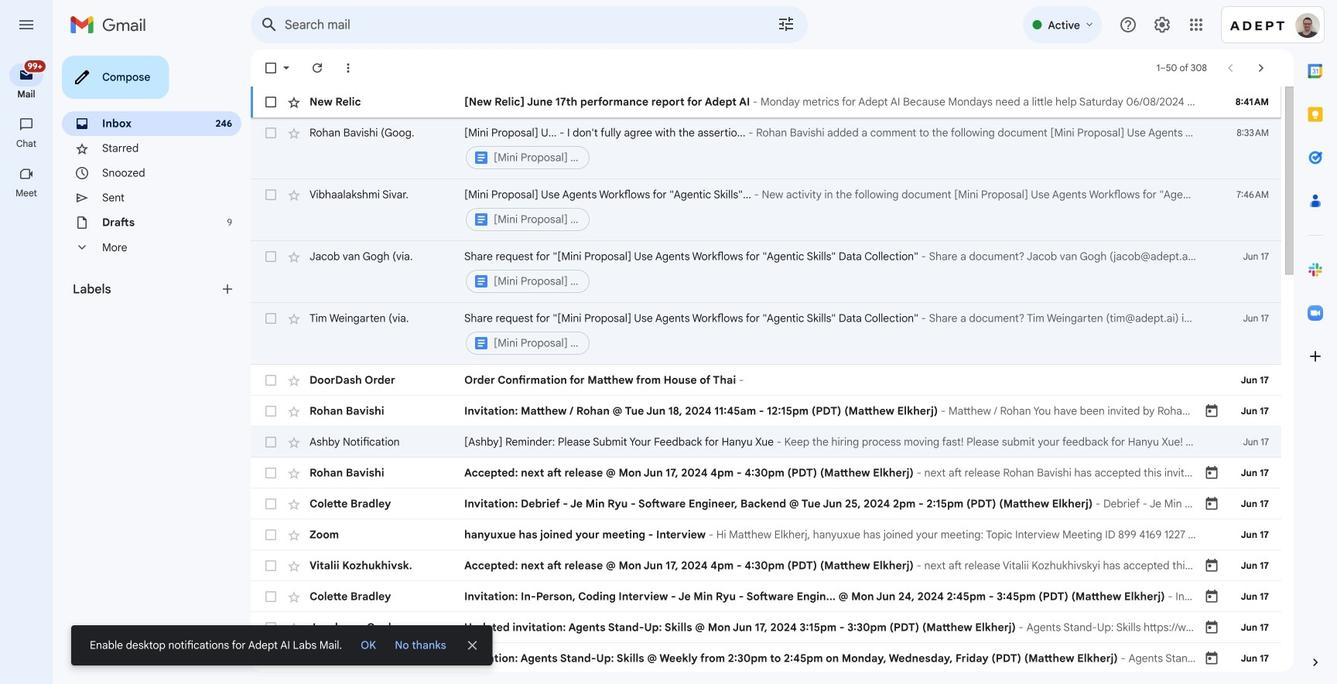Task type: locate. For each thing, give the bounding box(es) containing it.
1 vertical spatial calendar event image
[[1204, 652, 1220, 667]]

15 row from the top
[[251, 644, 1281, 675]]

None checkbox
[[263, 60, 279, 76], [263, 125, 279, 141], [263, 187, 279, 203], [263, 373, 279, 388], [263, 528, 279, 543], [263, 559, 279, 574], [263, 621, 279, 636], [263, 652, 279, 667], [263, 60, 279, 76], [263, 125, 279, 141], [263, 187, 279, 203], [263, 373, 279, 388], [263, 528, 279, 543], [263, 559, 279, 574], [263, 621, 279, 636], [263, 652, 279, 667]]

1 cell from the top
[[464, 125, 1204, 172]]

navigation
[[0, 50, 54, 685]]

cell for 2nd row from the top of the page
[[464, 125, 1204, 172]]

1 calendar event image from the top
[[1204, 466, 1220, 481]]

0 vertical spatial calendar event image
[[1204, 404, 1220, 419]]

3 cell from the top
[[464, 249, 1204, 296]]

13 row from the top
[[251, 582, 1281, 613]]

heading
[[0, 88, 53, 101], [0, 138, 53, 150], [0, 187, 53, 200], [73, 282, 220, 297]]

calendar event image
[[1204, 466, 1220, 481], [1204, 497, 1220, 512], [1204, 559, 1220, 574], [1204, 590, 1220, 605], [1204, 621, 1220, 636]]

tab list
[[1294, 50, 1337, 629]]

cell
[[464, 125, 1204, 172], [464, 187, 1204, 234], [464, 249, 1204, 296], [464, 311, 1204, 357]]

2 calendar event image from the top
[[1204, 652, 1220, 667]]

Search mail search field
[[251, 6, 808, 43]]

settings image
[[1153, 15, 1172, 34]]

None checkbox
[[263, 94, 279, 110], [263, 249, 279, 265], [263, 311, 279, 327], [263, 404, 279, 419], [263, 435, 279, 450], [263, 466, 279, 481], [263, 497, 279, 512], [263, 590, 279, 605], [263, 94, 279, 110], [263, 249, 279, 265], [263, 311, 279, 327], [263, 404, 279, 419], [263, 435, 279, 450], [263, 466, 279, 481], [263, 497, 279, 512], [263, 590, 279, 605]]

3 calendar event image from the top
[[1204, 559, 1220, 574]]

older image
[[1254, 60, 1269, 76]]

calendar event image for ninth row from the top of the page
[[1204, 466, 1220, 481]]

cell for 11th row from the bottom
[[464, 311, 1204, 357]]

support image
[[1119, 15, 1137, 34]]

calendar event image for 3rd row from the bottom
[[1204, 590, 1220, 605]]

2 calendar event image from the top
[[1204, 497, 1220, 512]]

calendar event image for 4th row from the bottom
[[1204, 559, 1220, 574]]

1 calendar event image from the top
[[1204, 404, 1220, 419]]

row
[[251, 87, 1281, 118], [251, 118, 1281, 180], [251, 180, 1281, 241], [251, 241, 1281, 303], [251, 303, 1281, 365], [251, 365, 1281, 396], [251, 396, 1281, 427], [251, 427, 1281, 458], [251, 458, 1281, 489], [251, 489, 1281, 520], [251, 520, 1281, 551], [251, 551, 1281, 582], [251, 582, 1281, 613], [251, 613, 1281, 644], [251, 644, 1281, 675]]

alert
[[25, 36, 1312, 666]]

Search mail text field
[[285, 17, 734, 32]]

4 calendar event image from the top
[[1204, 590, 1220, 605]]

calendar event image
[[1204, 404, 1220, 419], [1204, 652, 1220, 667]]

4 cell from the top
[[464, 311, 1204, 357]]

2 cell from the top
[[464, 187, 1204, 234]]

5 calendar event image from the top
[[1204, 621, 1220, 636]]



Task type: vqa. For each thing, say whether or not it's contained in the screenshot.
Refresh icon
yes



Task type: describe. For each thing, give the bounding box(es) containing it.
calendar event image for 10th row
[[1204, 497, 1220, 512]]

9 row from the top
[[251, 458, 1281, 489]]

4 row from the top
[[251, 241, 1281, 303]]

14 row from the top
[[251, 613, 1281, 644]]

refresh image
[[310, 60, 325, 76]]

calendar event image for first row from the bottom of the page
[[1204, 652, 1220, 667]]

8 row from the top
[[251, 427, 1281, 458]]

7 row from the top
[[251, 396, 1281, 427]]

6 row from the top
[[251, 365, 1281, 396]]

search mail image
[[255, 11, 283, 39]]

2 row from the top
[[251, 118, 1281, 180]]

5 row from the top
[[251, 303, 1281, 365]]

cell for 13th row from the bottom of the page
[[464, 187, 1204, 234]]

10 row from the top
[[251, 489, 1281, 520]]

main menu image
[[17, 15, 36, 34]]

calendar event image for ninth row from the bottom of the page
[[1204, 404, 1220, 419]]

12 row from the top
[[251, 551, 1281, 582]]

more email options image
[[340, 60, 356, 76]]

cell for fourth row
[[464, 249, 1204, 296]]

1 row from the top
[[251, 87, 1281, 118]]

calendar event image for second row from the bottom
[[1204, 621, 1220, 636]]

11 row from the top
[[251, 520, 1281, 551]]

3 row from the top
[[251, 180, 1281, 241]]

advanced search options image
[[771, 9, 802, 39]]

gmail image
[[70, 9, 154, 40]]



